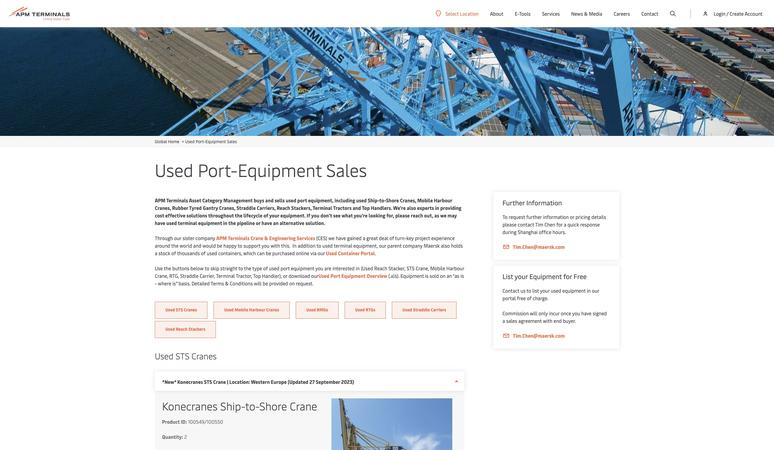 Task type: locate. For each thing, give the bounding box(es) containing it.
a left quick
[[564, 221, 567, 228]]

to- up handlers.
[[379, 197, 386, 204]]

straddle up lifecycle
[[237, 205, 256, 211]]

0 horizontal spatial your
[[269, 212, 279, 219]]

2 tim.chen@maersk.com link from the top
[[503, 332, 610, 340]]

we're
[[393, 205, 406, 211]]

will up agreement at the right of the page
[[530, 310, 538, 317]]

0 horizontal spatial will
[[254, 280, 262, 287]]

shore up we're
[[386, 197, 399, 204]]

our
[[174, 235, 181, 242], [379, 243, 386, 249], [318, 250, 325, 257], [311, 273, 319, 280], [592, 288, 599, 294]]

lifecycle
[[244, 212, 263, 219]]

0 vertical spatial an
[[273, 220, 279, 227]]

asset
[[189, 197, 201, 204]]

conditions
[[230, 280, 253, 287]]

& right news
[[584, 10, 588, 17]]

crane, up "(.xls). equipment"
[[416, 265, 429, 272]]

or inside use the buttons below to skip straight to the type of used port equipment you are interested in (used reach stacker, sts crane, mobile harbour crane, rtg, straddle carrier, terminal tractor, top handler), or download our
[[283, 273, 288, 280]]

konecranes inside dropdown button
[[177, 379, 203, 386]]

tim.chen@maersk.com down agreement at the right of the page
[[513, 333, 565, 339]]

will down type
[[254, 280, 262, 287]]

cranes, up we're
[[400, 197, 416, 204]]

quantity: 2
[[162, 434, 187, 441]]

used port-equipment sales
[[155, 158, 367, 182]]

engineering
[[269, 235, 296, 242]]

you're
[[354, 212, 368, 219]]

2 vertical spatial equipment
[[563, 288, 586, 294]]

0 vertical spatial equipment,
[[308, 197, 334, 204]]

0 vertical spatial crane
[[251, 235, 263, 242]]

don't
[[321, 212, 332, 219]]

0 horizontal spatial terminal
[[178, 220, 197, 227]]

1 vertical spatial crane
[[213, 379, 226, 386]]

equipment,
[[308, 197, 334, 204], [354, 243, 378, 249]]

(ces)
[[316, 235, 327, 242]]

please down we're
[[396, 212, 410, 219]]

0 vertical spatial company
[[196, 235, 215, 242]]

a
[[564, 221, 567, 228], [363, 235, 365, 242], [155, 250, 157, 257], [503, 318, 505, 325]]

top for tractor,
[[253, 273, 261, 280]]

straddle left "carriers"
[[413, 307, 430, 313]]

and up you're
[[353, 205, 361, 211]]

global
[[155, 139, 167, 145]]

throughout
[[208, 212, 234, 219]]

apm up cost
[[155, 197, 165, 204]]

of right stock
[[171, 250, 176, 257]]

1 vertical spatial equipment
[[291, 265, 314, 272]]

equipment for used port-equipment sales
[[238, 158, 322, 182]]

you right "if"
[[311, 212, 320, 219]]

tim.chen@maersk.com link down hours.
[[503, 244, 610, 251]]

quick
[[568, 221, 579, 228]]

used right sells
[[286, 197, 296, 204]]

cranes down provided
[[266, 307, 279, 313]]

of down carriers,
[[264, 212, 268, 219]]

have
[[155, 220, 165, 227], [262, 220, 272, 227], [336, 235, 346, 242], [582, 310, 592, 317]]

0 horizontal spatial ship-
[[220, 399, 245, 414]]

1 vertical spatial straddle
[[180, 273, 199, 280]]

tim.chen@maersk.com for information
[[513, 244, 565, 250]]

cranes, up throughout
[[219, 205, 236, 211]]

used inside use the buttons below to skip straight to the type of used port equipment you are interested in (used reach stacker, sts crane, mobile harbour crane, rtg, straddle carrier, terminal tractor, top handler), or download our
[[269, 265, 280, 272]]

contact
[[642, 10, 659, 17], [503, 288, 520, 294]]

used up handler),
[[269, 265, 280, 272]]

mobile
[[418, 197, 433, 204], [430, 265, 445, 272], [235, 307, 248, 313]]

0 vertical spatial to-
[[379, 197, 386, 204]]

company down key
[[403, 243, 423, 249]]

1 horizontal spatial sales
[[326, 158, 367, 182]]

commission
[[503, 310, 529, 317]]

our inside the contact us to list your used equipment in our portal free of charge.
[[592, 288, 599, 294]]

2 tim.chen@maersk.com from the top
[[513, 333, 565, 339]]

used sts cranes link
[[155, 302, 208, 319]]

ship- down |
[[220, 399, 245, 414]]

we inside (ces) we have gained a great deal of turn-key project experience around the world and would be happy to support you with this.  in addition to used terminal equipment, our parent company maersk also holds a stock of thousands of used containers, which can be purchased online via our
[[329, 235, 335, 242]]

1 horizontal spatial terminal
[[313, 205, 332, 211]]

1 vertical spatial for
[[564, 272, 572, 281]]

konecranes up product id: 100549/100550
[[162, 399, 218, 414]]

0 horizontal spatial apm
[[155, 197, 165, 204]]

sts up used reach stackers
[[176, 307, 183, 313]]

a left stock
[[155, 250, 157, 257]]

contact inside the contact us to list your used equipment in our portal free of charge.
[[503, 288, 520, 294]]

1 vertical spatial harbour
[[447, 265, 464, 272]]

of
[[264, 212, 268, 219], [390, 235, 394, 242], [171, 250, 176, 257], [201, 250, 206, 257], [263, 265, 268, 272], [527, 295, 532, 302]]

apm inside apm terminals asset category management buys and sells used port equipment, including used ship-to-shore cranes, mobile harbour cranes, rubber tyred gantry cranes, straddle carriers, reach stackers, terminal tractors and top handlers. we're also experts in providing cost effective solutions throughout the lifecycle of your equipment. if you don't see what you're looking for, please reach out, as we may have used terminal equipment in the pipeline or have an alternative solution.
[[155, 197, 165, 204]]

1 horizontal spatial top
[[362, 205, 370, 211]]

0 vertical spatial we
[[440, 212, 447, 219]]

1 vertical spatial your
[[515, 272, 528, 281]]

crane up support
[[251, 235, 263, 242]]

we right the as
[[440, 212, 447, 219]]

to- down *new* konecranes sts crane | location: western europe (updated 27 september 2023)
[[245, 399, 259, 414]]

1 horizontal spatial ship-
[[368, 197, 379, 204]]

used sts cranes down "used reach stackers" link
[[155, 351, 217, 362]]

used
[[286, 197, 296, 204], [356, 197, 367, 204], [166, 220, 177, 227], [323, 243, 333, 249], [207, 250, 217, 257], [269, 265, 280, 272], [551, 288, 561, 294]]

1 vertical spatial reach
[[374, 265, 388, 272]]

top down type
[[253, 273, 261, 280]]

ship- up handlers.
[[368, 197, 379, 204]]

konecranes right *new* on the left bottom of the page
[[177, 379, 203, 386]]

used inside "link"
[[224, 307, 234, 313]]

2 horizontal spatial crane
[[290, 399, 317, 414]]

sts inside dropdown button
[[204, 379, 212, 386]]

be right can on the left bottom of page
[[266, 250, 271, 257]]

is left 'sold'
[[425, 273, 429, 280]]

2 horizontal spatial straddle
[[413, 307, 430, 313]]

crane left |
[[213, 379, 226, 386]]

or down lifecycle
[[256, 220, 261, 227]]

0 horizontal spatial to-
[[245, 399, 259, 414]]

terminal down straight
[[216, 273, 235, 280]]

type
[[252, 265, 262, 272]]

careers button
[[614, 0, 630, 27]]

where
[[158, 280, 171, 287]]

be left happy
[[217, 243, 222, 249]]

please inside to request further information or pricing details please contact tim chen for a quick response during shanghai office hours.
[[503, 221, 517, 228]]

apm up happy
[[216, 235, 227, 242]]

handler),
[[262, 273, 282, 280]]

project
[[415, 235, 430, 242]]

further
[[503, 198, 525, 208]]

containers,
[[218, 250, 242, 257]]

with down only
[[543, 318, 553, 325]]

0 horizontal spatial crane,
[[155, 273, 168, 280]]

*new* konecranes sts crane | location: western europe (updated 27 september 2023) button
[[155, 372, 465, 391]]

cranes, up cost
[[155, 205, 171, 211]]

news & media
[[572, 10, 603, 17]]

or up quick
[[570, 214, 575, 221]]

during
[[503, 229, 517, 236]]

shore inside apm terminals asset category management buys and sells used port equipment, including used ship-to-shore cranes, mobile harbour cranes, rubber tyred gantry cranes, straddle carriers, reach stackers, terminal tractors and top handlers. we're also experts in providing cost effective solutions throughout the lifecycle of your equipment. if you don't see what you're looking for, please reach out, as we may have used terminal equipment in the pipeline or have an alternative solution.
[[386, 197, 399, 204]]

also up "reach"
[[407, 205, 416, 211]]

terminal up don't
[[313, 205, 332, 211]]

0 vertical spatial harbour
[[434, 197, 452, 204]]

1 horizontal spatial contact
[[642, 10, 659, 17]]

hours.
[[553, 229, 566, 236]]

2 is from the left
[[461, 273, 464, 280]]

main image 100549 image
[[332, 399, 453, 451]]

terminal inside (ces) we have gained a great deal of turn-key project experience around the world and would be happy to support you with this.  in addition to used terminal equipment, our parent company maersk also holds a stock of thousands of used containers, which can be purchased online via our
[[334, 243, 352, 249]]

terminal inside use the buttons below to skip straight to the type of used port equipment you are interested in (used reach stacker, sts crane, mobile harbour crane, rtg, straddle carrier, terminal tractor, top handler), or download our
[[216, 273, 235, 280]]

you left are
[[316, 265, 323, 272]]

tim.chen@maersk.com link down "end"
[[503, 332, 610, 340]]

free
[[574, 272, 587, 281]]

1 horizontal spatial we
[[440, 212, 447, 219]]

equipment for list your equipment for free
[[530, 272, 562, 281]]

have inside (ces) we have gained a great deal of turn-key project experience around the world and would be happy to support you with this.  in addition to used terminal equipment, our parent company maersk also holds a stock of thousands of used containers, which can be purchased online via our
[[336, 235, 346, 242]]

on down download
[[289, 280, 295, 287]]

reach inside use the buttons below to skip straight to the type of used port equipment you are interested in (used reach stacker, sts crane, mobile harbour crane, rtg, straddle carrier, terminal tractor, top handler), or download our
[[374, 265, 388, 272]]

& inside (.xls). equipment is sold on an "as is - where is" basis. detailed terms & conditions will be provided on request.
[[225, 280, 229, 287]]

0 horizontal spatial crane
[[213, 379, 226, 386]]

location:
[[229, 379, 250, 386]]

have left gained
[[336, 235, 346, 242]]

harbour inside "link"
[[249, 307, 265, 313]]

contact us to list your used equipment in our portal free of charge.
[[503, 288, 599, 302]]

also inside (ces) we have gained a great deal of turn-key project experience around the world and would be happy to support you with this.  in addition to used terminal equipment, our parent company maersk also holds a stock of thousands of used containers, which can be purchased online via our
[[441, 243, 450, 249]]

0 vertical spatial for
[[557, 221, 563, 228]]

and up carriers,
[[265, 197, 274, 204]]

in
[[293, 243, 297, 249]]

1 horizontal spatial is
[[461, 273, 464, 280]]

will inside (.xls). equipment is sold on an "as is - where is" basis. detailed terms & conditions will be provided on request.
[[254, 280, 262, 287]]

harbour inside apm terminals asset category management buys and sells used port equipment, including used ship-to-shore cranes, mobile harbour cranes, rubber tyred gantry cranes, straddle carriers, reach stackers, terminal tractors and top handlers. we're also experts in providing cost effective solutions throughout the lifecycle of your equipment. if you don't see what you're looking for, please reach out, as we may have used terminal equipment in the pipeline or have an alternative solution.
[[434, 197, 452, 204]]

used mobile harbour cranes
[[224, 307, 279, 313]]

0 vertical spatial also
[[407, 205, 416, 211]]

company
[[196, 235, 215, 242], [403, 243, 423, 249]]

/
[[727, 10, 729, 17]]

1 vertical spatial shore
[[259, 399, 287, 414]]

further
[[527, 214, 542, 221]]

1 horizontal spatial also
[[441, 243, 450, 249]]

with inside (ces) we have gained a great deal of turn-key project experience around the world and would be happy to support you with this.  in addition to used terminal equipment, our parent company maersk also holds a stock of thousands of used containers, which can be purchased online via our
[[271, 243, 280, 249]]

are
[[325, 265, 332, 272]]

& up can on the left bottom of page
[[264, 235, 268, 242]]

1 horizontal spatial or
[[283, 273, 288, 280]]

1 horizontal spatial terminals
[[228, 235, 250, 242]]

used container portal link
[[326, 250, 375, 257]]

0 vertical spatial please
[[396, 212, 410, 219]]

once
[[561, 310, 571, 317]]

equipment for used port equipment overview
[[342, 273, 366, 280]]

equipment down free
[[563, 288, 586, 294]]

your up charge. in the bottom right of the page
[[540, 288, 550, 294]]

0 horizontal spatial cranes,
[[155, 205, 171, 211]]

quantity:
[[162, 434, 183, 441]]

please up during
[[503, 221, 517, 228]]

cost
[[155, 212, 164, 219]]

1 tim.chen@maersk.com from the top
[[513, 244, 565, 250]]

you down "apm terminals crane & engineering services" link
[[262, 243, 270, 249]]

a inside 'commission will only incur once you have signed a sales agreement with end buyer.'
[[503, 318, 505, 325]]

0 vertical spatial services
[[542, 10, 560, 17]]

shanghai
[[518, 229, 538, 236]]

0 horizontal spatial top
[[253, 273, 261, 280]]

for up hours.
[[557, 221, 563, 228]]

our inside use the buttons below to skip straight to the type of used port equipment you are interested in (used reach stacker, sts crane, mobile harbour crane, rtg, straddle carrier, terminal tractor, top handler), or download our
[[311, 273, 319, 280]]

0 vertical spatial terminals
[[166, 197, 188, 204]]

on right 'sold'
[[440, 273, 446, 280]]

& inside dropdown button
[[584, 10, 588, 17]]

1 vertical spatial tim.chen@maersk.com link
[[503, 332, 610, 340]]

mobile up experts at the top of page
[[418, 197, 433, 204]]

0 horizontal spatial with
[[271, 243, 280, 249]]

chen
[[545, 221, 556, 228]]

2 horizontal spatial your
[[540, 288, 550, 294]]

with
[[271, 243, 280, 249], [543, 318, 553, 325]]

equipment inside apm terminals asset category management buys and sells used port equipment, including used ship-to-shore cranes, mobile harbour cranes, rubber tyred gantry cranes, straddle carriers, reach stackers, terminal tractors and top handlers. we're also experts in providing cost effective solutions throughout the lifecycle of your equipment. if you don't see what you're looking for, please reach out, as we may have used terminal equipment in the pipeline or have an alternative solution.
[[198, 220, 222, 227]]

1 vertical spatial terminal
[[334, 243, 352, 249]]

0 vertical spatial ship-
[[368, 197, 379, 204]]

0 horizontal spatial an
[[273, 220, 279, 227]]

of right type
[[263, 265, 268, 272]]

of right free
[[527, 295, 532, 302]]

information
[[543, 214, 569, 221]]

0 vertical spatial tim.chen@maersk.com link
[[503, 244, 610, 251]]

2 vertical spatial straddle
[[413, 307, 430, 313]]

1 horizontal spatial will
[[530, 310, 538, 317]]

*new*
[[162, 379, 176, 386]]

1 horizontal spatial your
[[515, 272, 528, 281]]

0 horizontal spatial company
[[196, 235, 215, 242]]

we right the (ces) at left bottom
[[329, 235, 335, 242]]

1 vertical spatial services
[[297, 235, 315, 242]]

top inside use the buttons below to skip straight to the type of used port equipment you are interested in (used reach stacker, sts crane, mobile harbour crane, rtg, straddle carrier, terminal tractor, top handler), or download our
[[253, 273, 261, 280]]

careers
[[614, 10, 630, 17]]

a left "sales"
[[503, 318, 505, 325]]

0 vertical spatial straddle
[[237, 205, 256, 211]]

the up "pipeline"
[[235, 212, 243, 219]]

1 horizontal spatial equipment,
[[354, 243, 378, 249]]

terminal down 'solutions'
[[178, 220, 197, 227]]

0 vertical spatial contact
[[642, 10, 659, 17]]

for left free
[[564, 272, 572, 281]]

0 vertical spatial be
[[217, 243, 222, 249]]

1 vertical spatial ship-
[[220, 399, 245, 414]]

cranes,
[[400, 197, 416, 204], [155, 205, 171, 211], [219, 205, 236, 211]]

tim.chen@maersk.com link for information
[[503, 244, 610, 251]]

or up provided
[[283, 273, 288, 280]]

straddle up basis.
[[180, 273, 199, 280]]

1 horizontal spatial please
[[503, 221, 517, 228]]

sts inside use the buttons below to skip straight to the type of used port equipment you are interested in (used reach stacker, sts crane, mobile harbour crane, rtg, straddle carrier, terminal tractor, top handler), or download our
[[407, 265, 415, 272]]

0 vertical spatial apm
[[155, 197, 165, 204]]

terminals up happy
[[228, 235, 250, 242]]

equipment.
[[281, 212, 306, 219]]

our up the signed at the bottom
[[592, 288, 599, 294]]

be inside (.xls). equipment is sold on an "as is - where is" basis. detailed terms & conditions will be provided on request.
[[263, 280, 268, 287]]

1 horizontal spatial port
[[297, 197, 307, 204]]

signed
[[593, 310, 607, 317]]

port up the stackers,
[[297, 197, 307, 204]]

0 horizontal spatial &
[[225, 280, 229, 287]]

port inside apm terminals asset category management buys and sells used port equipment, including used ship-to-shore cranes, mobile harbour cranes, rubber tyred gantry cranes, straddle carriers, reach stackers, terminal tractors and top handlers. we're also experts in providing cost effective solutions throughout the lifecycle of your equipment. if you don't see what you're looking for, please reach out, as we may have used terminal equipment in the pipeline or have an alternative solution.
[[297, 197, 307, 204]]

providing
[[441, 205, 462, 211]]

or
[[570, 214, 575, 221], [256, 220, 261, 227], [283, 273, 288, 280]]

tim
[[535, 221, 544, 228]]

crane
[[251, 235, 263, 242], [213, 379, 226, 386], [290, 399, 317, 414]]

news
[[572, 10, 583, 17]]

also down the 'experience'
[[441, 243, 450, 249]]

tim.chen@maersk.com down office
[[513, 244, 565, 250]]

1 horizontal spatial terminal
[[334, 243, 352, 249]]

reach down sells
[[277, 205, 290, 211]]

list
[[503, 272, 513, 281]]

1 horizontal spatial shore
[[386, 197, 399, 204]]

top inside apm terminals asset category management buys and sells used port equipment, including used ship-to-shore cranes, mobile harbour cranes, rubber tyred gantry cranes, straddle carriers, reach stackers, terminal tractors and top handlers. we're also experts in providing cost effective solutions throughout the lifecycle of your equipment. if you don't see what you're looking for, please reach out, as we may have used terminal equipment in the pipeline or have an alternative solution.
[[362, 205, 370, 211]]

terminals up rubber
[[166, 197, 188, 204]]

sts left |
[[204, 379, 212, 386]]

product
[[162, 419, 180, 426]]

2 horizontal spatial reach
[[374, 265, 388, 272]]

top up you're
[[362, 205, 370, 211]]

0 horizontal spatial is
[[425, 273, 429, 280]]

reach left stackers
[[176, 327, 188, 332]]

if
[[307, 212, 310, 219]]

stock
[[159, 250, 170, 257]]

shore down europe
[[259, 399, 287, 414]]

1 vertical spatial port
[[281, 265, 290, 272]]

1 vertical spatial mobile
[[430, 265, 445, 272]]

0 vertical spatial your
[[269, 212, 279, 219]]

equipment, inside (ces) we have gained a great deal of turn-key project experience around the world and would be happy to support you with this.  in addition to used terminal equipment, our parent company maersk also holds a stock of thousands of used containers, which can be purchased online via our
[[354, 243, 378, 249]]

0 horizontal spatial equipment,
[[308, 197, 334, 204]]

contact button
[[642, 0, 659, 27]]

1 vertical spatial we
[[329, 235, 335, 242]]

0 vertical spatial port
[[297, 197, 307, 204]]

0 vertical spatial will
[[254, 280, 262, 287]]

1 vertical spatial top
[[253, 273, 261, 280]]

western
[[251, 379, 270, 386]]

sts up "(.xls). equipment"
[[407, 265, 415, 272]]

request.
[[296, 280, 314, 287]]

global home link
[[155, 139, 179, 145]]

used down list your equipment for free
[[551, 288, 561, 294]]

equipment, up portal
[[354, 243, 378, 249]]

crane inside dropdown button
[[213, 379, 226, 386]]

equipment down throughout
[[198, 220, 222, 227]]

have left the signed at the bottom
[[582, 310, 592, 317]]

1 vertical spatial on
[[289, 280, 295, 287]]

pipeline
[[237, 220, 255, 227]]

0 horizontal spatial or
[[256, 220, 261, 227]]

an left "as
[[447, 273, 452, 280]]

may
[[448, 212, 457, 219]]

used sts cranes up used reach stackers
[[165, 307, 197, 313]]

0 horizontal spatial we
[[329, 235, 335, 242]]

services up "addition" on the left bottom of the page
[[297, 235, 315, 242]]

1 vertical spatial contact
[[503, 288, 520, 294]]

0 vertical spatial terminal
[[313, 205, 332, 211]]

equipment, up don't
[[308, 197, 334, 204]]

contact for contact
[[642, 10, 659, 17]]

terminal inside apm terminals asset category management buys and sells used port equipment, including used ship-to-shore cranes, mobile harbour cranes, rubber tyred gantry cranes, straddle carriers, reach stackers, terminal tractors and top handlers. we're also experts in providing cost effective solutions throughout the lifecycle of your equipment. if you don't see what you're looking for, please reach out, as we may have used terminal equipment in the pipeline or have an alternative solution.
[[178, 220, 197, 227]]

crane down the (updated
[[290, 399, 317, 414]]

1 tim.chen@maersk.com link from the top
[[503, 244, 610, 251]]

with down the engineering
[[271, 243, 280, 249]]

harbour
[[434, 197, 452, 204], [447, 265, 464, 272], [249, 307, 265, 313]]

0 horizontal spatial for
[[557, 221, 563, 228]]

2 horizontal spatial and
[[353, 205, 361, 211]]

0 horizontal spatial terminal
[[216, 273, 235, 280]]

0 horizontal spatial sales
[[227, 139, 237, 145]]

1 vertical spatial company
[[403, 243, 423, 249]]

an inside apm terminals asset category management buys and sells used port equipment, including used ship-to-shore cranes, mobile harbour cranes, rubber tyred gantry cranes, straddle carriers, reach stackers, terminal tractors and top handlers. we're also experts in providing cost effective solutions throughout the lifecycle of your equipment. if you don't see what you're looking for, please reach out, as we may have used terminal equipment in the pipeline or have an alternative solution.
[[273, 220, 279, 227]]

"as
[[453, 273, 460, 280]]

response
[[581, 221, 600, 228]]

of inside use the buttons below to skip straight to the type of used port equipment you are interested in (used reach stacker, sts crane, mobile harbour crane, rtg, straddle carrier, terminal tractor, top handler), or download our
[[263, 265, 268, 272]]

to
[[503, 214, 508, 221]]

1 vertical spatial an
[[447, 273, 452, 280]]

1 vertical spatial to-
[[245, 399, 259, 414]]

(ces) we have gained a great deal of turn-key project experience around the world and would be happy to support you with this.  in addition to used terminal equipment, our parent company maersk also holds a stock of thousands of used containers, which can be purchased online via our
[[155, 235, 463, 257]]

cranes down stackers
[[192, 351, 217, 362]]

your down carriers,
[[269, 212, 279, 219]]

stacker,
[[389, 265, 406, 272]]

1 horizontal spatial with
[[543, 318, 553, 325]]

cranes up used reach stackers
[[184, 307, 197, 313]]

select location button
[[436, 10, 479, 17]]

sister
[[183, 235, 194, 242]]



Task type: vqa. For each thing, say whether or not it's contained in the screenshot.
you're
yes



Task type: describe. For each thing, give the bounding box(es) containing it.
your inside the contact us to list your used equipment in our portal free of charge.
[[540, 288, 550, 294]]

purchased
[[272, 250, 295, 257]]

of inside the contact us to list your used equipment in our portal free of charge.
[[527, 295, 532, 302]]

terminals inside apm terminals asset category management buys and sells used port equipment, including used ship-to-shore cranes, mobile harbour cranes, rubber tyred gantry cranes, straddle carriers, reach stackers, terminal tractors and top handlers. we're also experts in providing cost effective solutions throughout the lifecycle of your equipment. if you don't see what you're looking for, please reach out, as we may have used terminal equipment in the pipeline or have an alternative solution.
[[166, 197, 188, 204]]

a left great
[[363, 235, 365, 242]]

charge.
[[533, 295, 549, 302]]

your inside apm terminals asset category management buys and sells used port equipment, including used ship-to-shore cranes, mobile harbour cranes, rubber tyred gantry cranes, straddle carriers, reach stackers, terminal tractors and top handlers. we're also experts in providing cost effective solutions throughout the lifecycle of your equipment. if you don't see what you're looking for, please reach out, as we may have used terminal equipment in the pipeline or have an alternative solution.
[[269, 212, 279, 219]]

1 horizontal spatial on
[[440, 273, 446, 280]]

used port equipment overview link
[[319, 273, 387, 280]]

27
[[310, 379, 315, 386]]

rtgs
[[366, 307, 376, 313]]

world
[[180, 243, 192, 249]]

the down throughout
[[228, 220, 236, 227]]

a inside to request further information or pricing details please contact tim chen for a quick response during shanghai office hours.
[[564, 221, 567, 228]]

1 vertical spatial terminals
[[228, 235, 250, 242]]

buys
[[254, 197, 264, 204]]

2023)
[[341, 379, 354, 386]]

used down effective
[[166, 220, 177, 227]]

september
[[316, 379, 340, 386]]

we inside apm terminals asset category management buys and sells used port equipment, including used ship-to-shore cranes, mobile harbour cranes, rubber tyred gantry cranes, straddle carriers, reach stackers, terminal tractors and top handlers. we're also experts in providing cost effective solutions throughout the lifecycle of your equipment. if you don't see what you're looking for, please reach out, as we may have used terminal equipment in the pipeline or have an alternative solution.
[[440, 212, 447, 219]]

tim.chen@maersk.com for your
[[513, 333, 565, 339]]

equipment, inside apm terminals asset category management buys and sells used port equipment, including used ship-to-shore cranes, mobile harbour cranes, rubber tyred gantry cranes, straddle carriers, reach stackers, terminal tractors and top handlers. we're also experts in providing cost effective solutions throughout the lifecycle of your equipment. if you don't see what you're looking for, please reach out, as we may have used terminal equipment in the pipeline or have an alternative solution.
[[308, 197, 334, 204]]

container
[[338, 250, 360, 257]]

straddle inside use the buttons below to skip straight to the type of used port equipment you are interested in (used reach stacker, sts crane, mobile harbour crane, rtg, straddle carrier, terminal tractor, top handler), or download our
[[180, 273, 199, 280]]

sts down "used reach stackers" link
[[176, 351, 190, 362]]

detailed
[[192, 280, 210, 287]]

information
[[527, 198, 562, 208]]

support
[[244, 243, 261, 249]]

e-
[[515, 10, 519, 17]]

or inside apm terminals asset category management buys and sells used port equipment, including used ship-to-shore cranes, mobile harbour cranes, rubber tyred gantry cranes, straddle carriers, reach stackers, terminal tractors and top handlers. we're also experts in providing cost effective solutions throughout the lifecycle of your equipment. if you don't see what you're looking for, please reach out, as we may have used terminal equipment in the pipeline or have an alternative solution.
[[256, 220, 261, 227]]

id:
[[181, 419, 187, 426]]

looking
[[369, 212, 386, 219]]

port
[[331, 273, 341, 280]]

about
[[490, 10, 504, 17]]

(used
[[361, 265, 373, 272]]

to inside the contact us to list your used equipment in our portal free of charge.
[[527, 288, 532, 294]]

1 vertical spatial used sts cranes
[[155, 351, 217, 362]]

1 horizontal spatial cranes,
[[219, 205, 236, 211]]

1 vertical spatial sales
[[326, 158, 367, 182]]

shore inside the *new* konecranes sts crane | location: western europe (updated 27 september 2023) element
[[259, 399, 287, 414]]

handlers.
[[371, 205, 392, 211]]

to up the "tractor,"
[[238, 265, 243, 272]]

1 vertical spatial port-
[[198, 158, 238, 182]]

details
[[592, 214, 606, 221]]

have down carriers,
[[262, 220, 272, 227]]

europe
[[271, 379, 287, 386]]

terms
[[211, 280, 224, 287]]

1 is from the left
[[425, 273, 429, 280]]

to down through our sister company apm terminals crane & engineering services
[[238, 243, 242, 249]]

to- inside apm terminals asset category management buys and sells used port equipment, including used ship-to-shore cranes, mobile harbour cranes, rubber tyred gantry cranes, straddle carriers, reach stackers, terminal tractors and top handlers. we're also experts in providing cost effective solutions throughout the lifecycle of your equipment. if you don't see what you're looking for, please reach out, as we may have used terminal equipment in the pipeline or have an alternative solution.
[[379, 197, 386, 204]]

1 horizontal spatial crane
[[251, 235, 263, 242]]

0 horizontal spatial on
[[289, 280, 295, 287]]

the up the "tractor,"
[[244, 265, 251, 272]]

1 horizontal spatial for
[[564, 272, 572, 281]]

0 vertical spatial used sts cranes
[[165, 307, 197, 313]]

create
[[730, 10, 744, 17]]

used straddle carriers link
[[392, 302, 457, 319]]

0 vertical spatial port-
[[196, 139, 206, 145]]

0 vertical spatial sales
[[227, 139, 237, 145]]

solution.
[[306, 220, 325, 227]]

you inside (ces) we have gained a great deal of turn-key project experience around the world and would be happy to support you with this.  in addition to used terminal equipment, our parent company maersk also holds a stock of thousands of used containers, which can be purchased online via our
[[262, 243, 270, 249]]

1 vertical spatial apm
[[216, 235, 227, 242]]

sold
[[430, 273, 439, 280]]

an inside (.xls). equipment is sold on an "as is - where is" basis. detailed terms & conditions will be provided on request.
[[447, 273, 452, 280]]

sales
[[506, 318, 517, 325]]

sells
[[275, 197, 285, 204]]

used inside the contact us to list your used equipment in our portal free of charge.
[[551, 288, 561, 294]]

1 horizontal spatial and
[[265, 197, 274, 204]]

only
[[539, 310, 548, 317]]

commission will only incur once you have signed a sales agreement with end buyer.
[[503, 310, 607, 325]]

also inside apm terminals asset category management buys and sells used port equipment, including used ship-to-shore cranes, mobile harbour cranes, rubber tyred gantry cranes, straddle carriers, reach stackers, terminal tractors and top handlers. we're also experts in providing cost effective solutions throughout the lifecycle of your equipment. if you don't see what you're looking for, please reach out, as we may have used terminal equipment in the pipeline or have an alternative solution.
[[407, 205, 416, 211]]

used rtgs link
[[345, 302, 386, 319]]

use the buttons below to skip straight to the type of used port equipment you are interested in (used reach stacker, sts crane, mobile harbour crane, rtg, straddle carrier, terminal tractor, top handler), or download our
[[155, 265, 464, 280]]

2 horizontal spatial cranes,
[[400, 197, 416, 204]]

end
[[554, 318, 562, 325]]

our down deal
[[379, 243, 386, 249]]

tim.chen@maersk.com link for your
[[503, 332, 610, 340]]

straddle inside used straddle carriers link
[[413, 307, 430, 313]]

you inside use the buttons below to skip straight to the type of used port equipment you are interested in (used reach stacker, sts crane, mobile harbour crane, rtg, straddle carrier, terminal tractor, top handler), or download our
[[316, 265, 323, 272]]

(.xls). equipment
[[389, 273, 424, 280]]

mobile inside use the buttons below to skip straight to the type of used port equipment you are interested in (used reach stacker, sts crane, mobile harbour crane, rtg, straddle carrier, terminal tractor, top handler), or download our
[[430, 265, 445, 272]]

media
[[589, 10, 603, 17]]

provided
[[269, 280, 288, 287]]

to request further information or pricing details please contact tim chen for a quick response during shanghai office hours.
[[503, 214, 606, 236]]

0 vertical spatial crane,
[[416, 265, 429, 272]]

agreement
[[519, 318, 542, 325]]

will inside 'commission will only incur once you have signed a sales agreement with end buyer.'
[[530, 310, 538, 317]]

0 horizontal spatial services
[[297, 235, 315, 242]]

mobile inside apm terminals asset category management buys and sells used port equipment, including used ship-to-shore cranes, mobile harbour cranes, rubber tyred gantry cranes, straddle carriers, reach stackers, terminal tractors and top handlers. we're also experts in providing cost effective solutions throughout the lifecycle of your equipment. if you don't see what you're looking for, please reach out, as we may have used terminal equipment in the pipeline or have an alternative solution.
[[418, 197, 433, 204]]

to- inside the *new* konecranes sts crane | location: western europe (updated 27 september 2023) element
[[245, 399, 259, 414]]

account
[[745, 10, 763, 17]]

have inside 'commission will only incur once you have signed a sales agreement with end buyer.'
[[582, 310, 592, 317]]

and inside (ces) we have gained a great deal of turn-key project experience around the world and would be happy to support you with this.  in addition to used terminal equipment, our parent company maersk also holds a stock of thousands of used containers, which can be purchased online via our
[[193, 243, 201, 249]]

to down the (ces) at left bottom
[[317, 243, 321, 249]]

experts
[[417, 205, 434, 211]]

used ship-to-shore (sts) cranes in north america image
[[0, 27, 774, 136]]

*new* konecranes sts crane | location: western europe (updated 27 september 2023) element
[[155, 391, 465, 451]]

pricing
[[576, 214, 591, 221]]

of up parent
[[390, 235, 394, 242]]

.
[[375, 250, 376, 257]]

1 vertical spatial and
[[353, 205, 361, 211]]

apm terminals crane & engineering services link
[[216, 235, 315, 242]]

the inside (ces) we have gained a great deal of turn-key project experience around the world and would be happy to support you with this.  in addition to used terminal equipment, our parent company maersk also holds a stock of thousands of used containers, which can be purchased online via our
[[171, 243, 179, 249]]

out,
[[424, 212, 434, 219]]

with inside 'commission will only incur once you have signed a sales agreement with end buyer.'
[[543, 318, 553, 325]]

1 vertical spatial be
[[266, 250, 271, 257]]

carriers,
[[257, 205, 276, 211]]

office
[[539, 229, 552, 236]]

straddle inside apm terminals asset category management buys and sells used port equipment, including used ship-to-shore cranes, mobile harbour cranes, rubber tyred gantry cranes, straddle carriers, reach stackers, terminal tractors and top handlers. we're also experts in providing cost effective solutions throughout the lifecycle of your equipment. if you don't see what you're looking for, please reach out, as we may have used terminal equipment in the pipeline or have an alternative solution.
[[237, 205, 256, 211]]

mobile inside "link"
[[235, 307, 248, 313]]

through our sister company apm terminals crane & engineering services
[[155, 235, 315, 242]]

skip
[[211, 265, 219, 272]]

port inside use the buttons below to skip straight to the type of used port equipment you are interested in (used reach stacker, sts crane, mobile harbour crane, rtg, straddle carrier, terminal tractor, top handler), or download our
[[281, 265, 290, 272]]

which
[[243, 250, 256, 257]]

used mobile harbour cranes link
[[214, 302, 290, 319]]

for,
[[387, 212, 394, 219]]

the right use
[[164, 265, 171, 272]]

2
[[184, 434, 187, 441]]

tyred
[[189, 205, 202, 211]]

1 horizontal spatial &
[[264, 235, 268, 242]]

1 vertical spatial konecranes
[[162, 399, 218, 414]]

company inside (ces) we have gained a great deal of turn-key project experience around the world and would be happy to support you with this.  in addition to used terminal equipment, our parent company maersk also holds a stock of thousands of used containers, which can be purchased online via our
[[403, 243, 423, 249]]

us
[[521, 288, 526, 294]]

harbour inside use the buttons below to skip straight to the type of used port equipment you are interested in (used reach stacker, sts crane, mobile harbour crane, rtg, straddle carrier, terminal tractor, top handler), or download our
[[447, 265, 464, 272]]

reach
[[411, 212, 423, 219]]

equipment inside use the buttons below to skip straight to the type of used port equipment you are interested in (used reach stacker, sts crane, mobile harbour crane, rtg, straddle carrier, terminal tractor, top handler), or download our
[[291, 265, 314, 272]]

top for and
[[362, 205, 370, 211]]

services button
[[542, 0, 560, 27]]

ship- inside the *new* konecranes sts crane | location: western europe (updated 27 september 2023) element
[[220, 399, 245, 414]]

gantry
[[203, 205, 218, 211]]

contact
[[518, 221, 534, 228]]

to up carrier,
[[205, 265, 209, 272]]

you inside 'commission will only incur once you have signed a sales agreement with end buyer.'
[[573, 310, 580, 317]]

used up you're
[[356, 197, 367, 204]]

about button
[[490, 0, 504, 27]]

solutions
[[187, 212, 207, 219]]

reach inside apm terminals asset category management buys and sells used port equipment, including used ship-to-shore cranes, mobile harbour cranes, rubber tyred gantry cranes, straddle carriers, reach stackers, terminal tractors and top handlers. we're also experts in providing cost effective solutions throughout the lifecycle of your equipment. if you don't see what you're looking for, please reach out, as we may have used terminal equipment in the pipeline or have an alternative solution.
[[277, 205, 290, 211]]

please inside apm terminals asset category management buys and sells used port equipment, including used ship-to-shore cranes, mobile harbour cranes, rubber tyred gantry cranes, straddle carriers, reach stackers, terminal tractors and top handlers. we're also experts in providing cost effective solutions throughout the lifecycle of your equipment. if you don't see what you're looking for, please reach out, as we may have used terminal equipment in the pipeline or have an alternative solution.
[[396, 212, 410, 219]]

in inside the contact us to list your used equipment in our portal free of charge.
[[587, 288, 591, 294]]

used container portal .
[[326, 250, 376, 257]]

our left sister
[[174, 235, 181, 242]]

free
[[517, 295, 526, 302]]

(.xls). equipment is sold on an "as is - where is" basis. detailed terms & conditions will be provided on request.
[[155, 273, 464, 287]]

used down would at left bottom
[[207, 250, 217, 257]]

our right via
[[318, 250, 325, 257]]

*new* konecranes sts crane | location: western europe (updated 27 september 2023)
[[162, 379, 354, 386]]

in inside use the buttons below to skip straight to the type of used port equipment you are interested in (used reach stacker, sts crane, mobile harbour crane, rtg, straddle carrier, terminal tractor, top handler), or download our
[[356, 265, 360, 272]]

e-tools
[[515, 10, 531, 17]]

effective
[[165, 212, 186, 219]]

equipment inside the contact us to list your used equipment in our portal free of charge.
[[563, 288, 586, 294]]

of inside apm terminals asset category management buys and sells used port equipment, including used ship-to-shore cranes, mobile harbour cranes, rubber tyred gantry cranes, straddle carriers, reach stackers, terminal tractors and top handlers. we're also experts in providing cost effective solutions throughout the lifecycle of your equipment. if you don't see what you're looking for, please reach out, as we may have used terminal equipment in the pipeline or have an alternative solution.
[[264, 212, 268, 219]]

cranes inside "link"
[[266, 307, 279, 313]]

terminal inside apm terminals asset category management buys and sells used port equipment, including used ship-to-shore cranes, mobile harbour cranes, rubber tyred gantry cranes, straddle carriers, reach stackers, terminal tractors and top handlers. we're also experts in providing cost effective solutions throughout the lifecycle of your equipment. if you don't see what you're looking for, please reach out, as we may have used terminal equipment in the pipeline or have an alternative solution.
[[313, 205, 332, 211]]

or inside to request further information or pricing details please contact tim chen for a quick response during shanghai office hours.
[[570, 214, 575, 221]]

1 horizontal spatial services
[[542, 10, 560, 17]]

ship- inside apm terminals asset category management buys and sells used port equipment, including used ship-to-shore cranes, mobile harbour cranes, rubber tyred gantry cranes, straddle carriers, reach stackers, terminal tractors and top handlers. we're also experts in providing cost effective solutions throughout the lifecycle of your equipment. if you don't see what you're looking for, please reach out, as we may have used terminal equipment in the pipeline or have an alternative solution.
[[368, 197, 379, 204]]

1 vertical spatial crane,
[[155, 273, 168, 280]]

of down would at left bottom
[[201, 250, 206, 257]]

used rtgs
[[355, 307, 376, 313]]

0 horizontal spatial reach
[[176, 327, 188, 332]]

home
[[168, 139, 179, 145]]

you inside apm terminals asset category management buys and sells used port equipment, including used ship-to-shore cranes, mobile harbour cranes, rubber tyred gantry cranes, straddle carriers, reach stackers, terminal tractors and top handlers. we're also experts in providing cost effective solutions throughout the lifecycle of your equipment. if you don't see what you're looking for, please reach out, as we may have used terminal equipment in the pipeline or have an alternative solution.
[[311, 212, 320, 219]]

turn-
[[395, 235, 407, 242]]

stackers
[[189, 327, 205, 332]]

contact for contact us to list your used equipment in our portal free of charge.
[[503, 288, 520, 294]]

is"
[[173, 280, 178, 287]]

list your equipment for free
[[503, 272, 587, 281]]

have down cost
[[155, 220, 165, 227]]

tractors
[[333, 205, 352, 211]]

used down the (ces) at left bottom
[[323, 243, 333, 249]]

for inside to request further information or pricing details please contact tim chen for a quick response during shanghai office hours.
[[557, 221, 563, 228]]

below
[[191, 265, 204, 272]]



